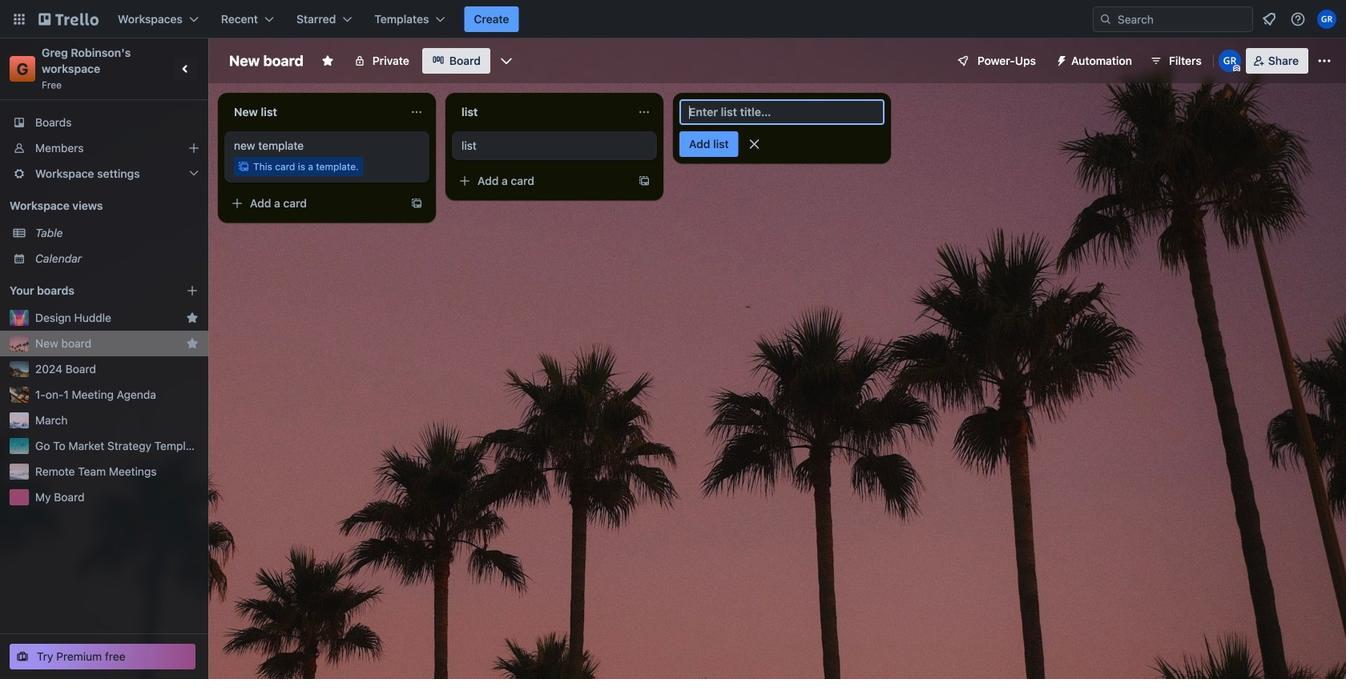 Task type: locate. For each thing, give the bounding box(es) containing it.
this member is an admin of this board. image
[[1234, 65, 1241, 72]]

sm image
[[1050, 48, 1072, 71]]

star or unstar board image
[[321, 55, 334, 67]]

starred icon image
[[186, 312, 199, 325], [186, 338, 199, 350]]

create from template… image
[[638, 175, 651, 188], [411, 197, 423, 210]]

1 horizontal spatial create from template… image
[[638, 175, 651, 188]]

2 starred icon image from the top
[[186, 338, 199, 350]]

show menu image
[[1317, 53, 1333, 69]]

workspace navigation collapse icon image
[[175, 58, 197, 80]]

None text field
[[224, 99, 404, 125]]

Enter list title… text field
[[680, 99, 885, 125]]

0 vertical spatial starred icon image
[[186, 312, 199, 325]]

0 horizontal spatial create from template… image
[[411, 197, 423, 210]]

greg robinson (gregrobinson96) image
[[1219, 50, 1242, 72]]

0 vertical spatial create from template… image
[[638, 175, 651, 188]]

cancel list editing image
[[747, 136, 763, 152]]

None text field
[[452, 99, 632, 125]]

primary element
[[0, 0, 1347, 38]]

1 vertical spatial starred icon image
[[186, 338, 199, 350]]

open information menu image
[[1291, 11, 1307, 27]]



Task type: describe. For each thing, give the bounding box(es) containing it.
Board name text field
[[221, 48, 312, 74]]

customize views image
[[499, 53, 515, 69]]

1 vertical spatial create from template… image
[[411, 197, 423, 210]]

search image
[[1100, 13, 1113, 26]]

0 notifications image
[[1260, 10, 1280, 29]]

back to home image
[[38, 6, 99, 32]]

add board image
[[186, 285, 199, 297]]

greg robinson (gregrobinson96) image
[[1318, 10, 1337, 29]]

your boards with 8 items element
[[10, 281, 162, 301]]

Search field
[[1113, 8, 1253, 30]]

1 starred icon image from the top
[[186, 312, 199, 325]]



Task type: vqa. For each thing, say whether or not it's contained in the screenshot.
Star or unstar board icon
yes



